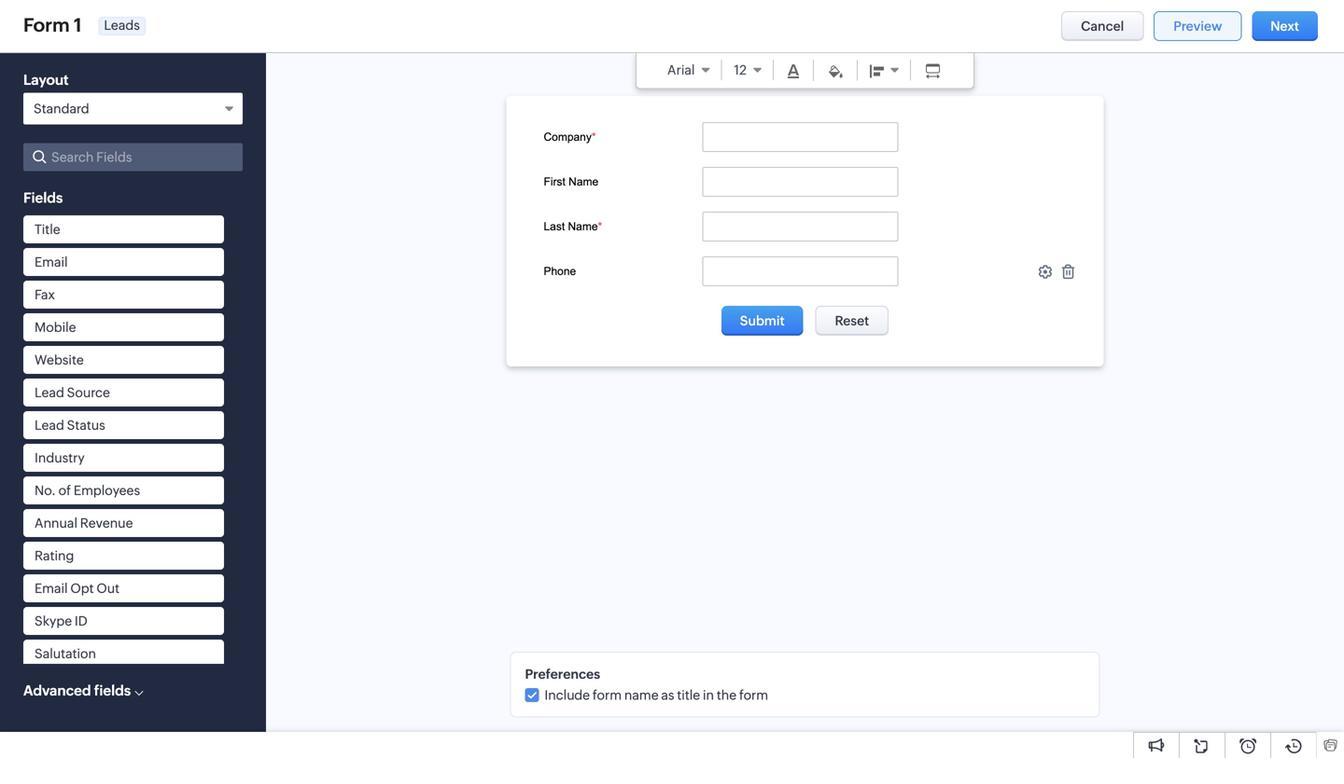 Task type: locate. For each thing, give the bounding box(es) containing it.
* up first name
[[592, 131, 596, 143]]

last
[[544, 220, 565, 233]]

no.
[[35, 484, 56, 498]]

0 vertical spatial *
[[592, 131, 596, 143]]

rating
[[35, 549, 74, 564]]

lead down chat at the left of the page
[[35, 386, 64, 400]]

form right the
[[739, 688, 768, 703]]

lead status
[[35, 418, 105, 433]]

email opt out
[[35, 582, 120, 597]]

no. of employees
[[35, 484, 140, 498]]

chat link
[[45, 365, 74, 384]]

company *
[[544, 131, 596, 143]]

Arial field
[[658, 63, 718, 77]]

status
[[67, 418, 105, 433]]

lead up the industry at left bottom
[[35, 418, 64, 433]]

standard
[[34, 101, 89, 116]]

1 horizontal spatial *
[[598, 220, 602, 233]]

2 lead from the top
[[35, 418, 64, 433]]

form left "name" in the left bottom of the page
[[593, 688, 622, 703]]

form
[[593, 688, 622, 703], [739, 688, 768, 703]]

fax
[[35, 288, 55, 302]]

notification
[[45, 305, 116, 320]]

leads
[[104, 18, 140, 33]]

revenue
[[80, 516, 133, 531]]

* right last on the left of page
[[598, 220, 602, 233]]

the
[[717, 688, 737, 703]]

preview
[[1174, 19, 1222, 34]]

website
[[35, 353, 84, 368]]

notification sms link
[[45, 303, 147, 322]]

skype
[[35, 614, 72, 629]]

1 vertical spatial *
[[598, 220, 602, 233]]

chat
[[45, 367, 74, 382]]

lead
[[35, 386, 64, 400], [35, 418, 64, 433]]

None field
[[861, 63, 907, 78]]

reset
[[835, 314, 869, 329]]

crm link
[[15, 13, 83, 32]]

logo image
[[15, 15, 37, 30]]

0 vertical spatial email
[[35, 255, 68, 270]]

reset button
[[815, 306, 889, 336]]

name
[[569, 175, 599, 188], [568, 220, 598, 233]]

next
[[1271, 19, 1299, 34]]

name right last on the left of page
[[568, 220, 598, 233]]

email left opt
[[35, 582, 68, 597]]

annual revenue
[[35, 516, 133, 531]]

*
[[592, 131, 596, 143], [598, 220, 602, 233]]

1 lead from the top
[[35, 386, 64, 400]]

0 vertical spatial lead
[[35, 386, 64, 400]]

channels
[[31, 243, 89, 258]]

email up email link
[[35, 255, 68, 270]]

webforms link
[[45, 334, 110, 353]]

preview button
[[1154, 11, 1242, 41]]

name right "first"
[[569, 175, 599, 188]]

Search Fields text field
[[23, 143, 243, 171]]

email down channels
[[45, 274, 78, 289]]

advanced
[[23, 683, 91, 700]]

home link
[[90, 0, 157, 45]]

1 vertical spatial lead
[[35, 418, 64, 433]]

id
[[75, 614, 88, 629]]

1 vertical spatial name
[[568, 220, 598, 233]]

name for last name *
[[568, 220, 598, 233]]

email
[[35, 255, 68, 270], [45, 274, 78, 289], [35, 582, 68, 597]]

1 vertical spatial email
[[45, 274, 78, 289]]

title
[[677, 688, 700, 703]]

arial
[[667, 63, 695, 77]]

channels region
[[0, 267, 243, 390]]

0 horizontal spatial *
[[592, 131, 596, 143]]

out
[[97, 582, 120, 597]]

webforms
[[45, 336, 110, 351]]

submit
[[740, 314, 785, 329]]

0 horizontal spatial form
[[593, 688, 622, 703]]

first
[[544, 175, 566, 188]]

in
[[703, 688, 714, 703]]

0 vertical spatial name
[[569, 175, 599, 188]]

advanced fields
[[23, 683, 131, 700]]

home
[[105, 15, 142, 30]]

1 horizontal spatial form
[[739, 688, 768, 703]]



Task type: vqa. For each thing, say whether or not it's contained in the screenshot.
title at the right bottom of the page
yes



Task type: describe. For each thing, give the bounding box(es) containing it.
submit button
[[721, 306, 803, 336]]

mobile
[[35, 320, 76, 335]]

title
[[35, 222, 60, 237]]

2 vertical spatial email
[[35, 582, 68, 597]]

cancel button
[[1061, 11, 1144, 41]]

next button
[[1252, 11, 1318, 41]]

include
[[545, 688, 590, 703]]

lead for lead source
[[35, 386, 64, 400]]

industry
[[35, 451, 85, 466]]

email inside channels region
[[45, 274, 78, 289]]

lead source
[[35, 386, 110, 400]]

fields
[[94, 683, 131, 700]]

email link
[[45, 273, 78, 291]]

sms
[[119, 305, 147, 320]]

name for first name
[[569, 175, 599, 188]]

of
[[58, 484, 71, 498]]

preferences
[[525, 667, 600, 682]]

setup
[[19, 81, 71, 103]]

Standard field
[[23, 93, 243, 125]]

salutation
[[35, 647, 96, 662]]

name
[[624, 688, 659, 703]]

company
[[544, 131, 592, 143]]

phone
[[544, 265, 576, 278]]

first name
[[544, 175, 599, 188]]

crm
[[45, 13, 83, 32]]

lead for lead status
[[35, 418, 64, 433]]

layout
[[23, 72, 69, 88]]

channels button
[[0, 232, 243, 267]]

2 form from the left
[[739, 688, 768, 703]]

opt
[[70, 582, 94, 597]]

employees
[[74, 484, 140, 498]]

annual
[[35, 516, 77, 531]]

12
[[734, 63, 747, 77]]

1 form from the left
[[593, 688, 622, 703]]

source
[[67, 386, 110, 400]]

preferences include form name as title in the form
[[525, 667, 768, 703]]

notification sms
[[45, 305, 147, 320]]

last name *
[[544, 220, 602, 233]]

skype id
[[35, 614, 88, 629]]

as
[[661, 688, 675, 703]]

Enter Form Name text field
[[23, 15, 91, 36]]

12 field
[[725, 63, 770, 77]]

cancel
[[1081, 19, 1124, 34]]



